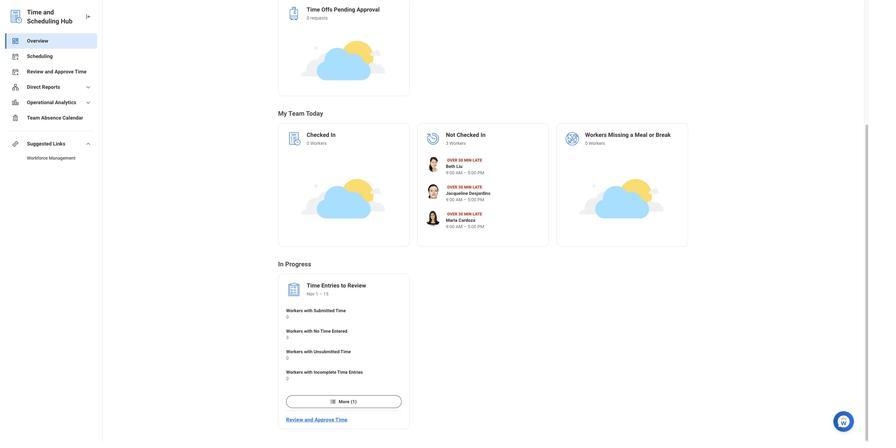 Task type: describe. For each thing, give the bounding box(es) containing it.
suggested links button
[[5, 136, 97, 152]]

time inside time offs pending approval 0 requests
[[307, 6, 320, 13]]

offs
[[322, 6, 333, 13]]

review and approve time button
[[284, 414, 350, 427]]

suggested links
[[27, 141, 65, 147]]

0 workers element for meal
[[586, 140, 671, 147]]

time entries to review nov 1 – 15
[[307, 283, 366, 297]]

not checked in 3 workers
[[446, 132, 486, 146]]

review and approve time inside navigation pane region
[[27, 69, 87, 75]]

suggested
[[27, 141, 52, 147]]

jacqueline
[[446, 191, 468, 196]]

workforce
[[27, 156, 48, 161]]

am for maria
[[456, 225, 463, 230]]

0 workers element for workers
[[307, 140, 336, 147]]

management
[[49, 156, 75, 161]]

workers missing a meal or break 0 workers
[[586, 132, 671, 146]]

time inside button
[[336, 417, 348, 423]]

min for desjardins
[[464, 185, 472, 190]]

scheduling inside time and scheduling hub
[[27, 17, 59, 25]]

time right no
[[321, 329, 331, 334]]

not checked in element
[[446, 131, 486, 140]]

today
[[306, 110, 323, 118]]

over for beth
[[448, 158, 458, 163]]

approval
[[357, 6, 380, 13]]

links
[[53, 141, 65, 147]]

absence
[[41, 115, 61, 121]]

meal
[[635, 132, 648, 138]]

review inside button
[[286, 417, 303, 423]]

5:00 for liu
[[468, 171, 477, 176]]

review inside time entries to review nov 1 – 15
[[348, 283, 366, 289]]

calendar user solid image for review and approve time
[[12, 68, 19, 76]]

overview link
[[5, 33, 97, 49]]

or
[[649, 132, 655, 138]]

3 inside not checked in 3 workers
[[446, 141, 449, 146]]

and inside time and scheduling hub
[[43, 8, 54, 16]]

pm for cardoza
[[478, 225, 485, 230]]

operational analytics button
[[5, 95, 97, 110]]

– inside time entries to review nov 1 – 15
[[320, 292, 323, 297]]

(1)
[[351, 400, 357, 405]]

approve inside navigation pane region
[[55, 69, 74, 75]]

in inside not checked in 3 workers
[[481, 132, 486, 138]]

time and scheduling hub element
[[27, 8, 79, 26]]

direct
[[27, 84, 41, 90]]

list view image
[[330, 399, 336, 406]]

1 horizontal spatial team
[[289, 110, 305, 118]]

in progress
[[278, 261, 311, 269]]

time offs pending approval element
[[307, 6, 380, 15]]

– for liu
[[464, 171, 467, 176]]

dashboard image
[[12, 37, 19, 45]]

more (1) button
[[286, 396, 402, 409]]

time inside time and scheduling hub
[[27, 8, 42, 16]]

0 inside workers missing a meal or break 0 workers
[[586, 141, 588, 146]]

scheduling link
[[5, 49, 97, 64]]

more (1)
[[339, 400, 357, 405]]

late for cardoza
[[473, 212, 483, 217]]

0 horizontal spatial in
[[278, 261, 284, 269]]

workers with submitted time 0 workers with no time entered 3 workers with unsubmitted time 0 workers with incomplete time entries 0
[[286, 309, 363, 382]]

team absence calendar link
[[5, 110, 97, 126]]

nov 1 – 15 element
[[307, 291, 366, 298]]

view team image
[[12, 83, 19, 91]]

workers missing a meal or break element
[[586, 131, 671, 140]]

my
[[278, 110, 287, 118]]

workers inside not checked in 3 workers
[[450, 141, 466, 146]]

operational
[[27, 100, 54, 106]]

link image
[[12, 140, 19, 148]]

am for beth
[[456, 171, 463, 176]]

task timeoff image
[[12, 114, 19, 122]]

break
[[656, 132, 671, 138]]

30 for cardoza
[[459, 212, 463, 217]]

time right incomplete
[[338, 370, 348, 375]]

missing
[[609, 132, 629, 138]]

transformation import image
[[84, 13, 92, 21]]

a
[[631, 132, 634, 138]]

operational analytics
[[27, 100, 76, 106]]

4 with from the top
[[304, 370, 313, 375]]

my team today
[[278, 110, 323, 118]]

over 30 min late jacqueline desjardins 9:00 am – 5:00 pm
[[446, 185, 491, 203]]

approve inside button
[[315, 417, 335, 423]]

review and approve time link
[[5, 64, 97, 80]]

1
[[316, 292, 318, 297]]

checked in element
[[307, 131, 336, 140]]

to
[[341, 283, 346, 289]]

team absence calendar
[[27, 115, 83, 121]]

15
[[324, 292, 329, 297]]

over 30 min late beth liu 9:00 am – 5:00 pm
[[446, 158, 485, 176]]

3 with from the top
[[304, 350, 313, 355]]

0 requests element
[[307, 15, 380, 21]]

requests
[[311, 15, 328, 21]]



Task type: locate. For each thing, give the bounding box(es) containing it.
30 up liu
[[459, 158, 463, 163]]

3 am from the top
[[456, 225, 463, 230]]

0 horizontal spatial checked
[[307, 132, 330, 138]]

1 horizontal spatial in
[[331, 132, 336, 138]]

am inside over 30 min late beth liu 9:00 am – 5:00 pm
[[456, 171, 463, 176]]

1 horizontal spatial checked
[[457, 132, 480, 138]]

0
[[307, 15, 309, 21], [307, 141, 309, 146], [586, 141, 588, 146], [286, 315, 289, 320], [286, 356, 289, 361], [286, 377, 289, 382]]

time entries to review element
[[307, 282, 366, 291]]

am inside over 30 min late maria cardoza 9:00 am – 5:00 pm
[[456, 225, 463, 230]]

1 vertical spatial 3
[[286, 336, 289, 341]]

2 vertical spatial 5:00
[[468, 225, 477, 230]]

entries inside workers with submitted time 0 workers with no time entered 3 workers with unsubmitted time 0 workers with incomplete time entries 0
[[349, 370, 363, 375]]

1 vertical spatial 9:00
[[446, 198, 455, 203]]

time
[[307, 6, 320, 13], [27, 8, 42, 16], [75, 69, 87, 75], [307, 283, 320, 289], [336, 309, 346, 314], [321, 329, 331, 334], [341, 350, 351, 355], [338, 370, 348, 375], [336, 417, 348, 423]]

0 workers element
[[307, 140, 336, 147], [586, 140, 671, 147]]

– inside over 30 min late maria cardoza 9:00 am – 5:00 pm
[[464, 225, 467, 230]]

pm inside over 30 min late jacqueline desjardins 9:00 am – 5:00 pm
[[478, 198, 485, 203]]

3 5:00 from the top
[[468, 225, 477, 230]]

am
[[456, 171, 463, 176], [456, 198, 463, 203], [456, 225, 463, 230]]

with left the submitted
[[304, 309, 313, 314]]

checked
[[307, 132, 330, 138], [457, 132, 480, 138]]

1 vertical spatial calendar user solid image
[[12, 68, 19, 76]]

min
[[464, 158, 472, 163], [464, 185, 472, 190], [464, 212, 472, 217]]

pm for liu
[[478, 171, 485, 176]]

review and approve time inside button
[[286, 417, 348, 423]]

9:00 am – 5:00 pm element for cardoza
[[446, 224, 485, 230]]

1 vertical spatial over
[[448, 185, 458, 190]]

– down jacqueline
[[464, 198, 467, 203]]

– right 1
[[320, 292, 323, 297]]

0 vertical spatial entries
[[322, 283, 340, 289]]

pm inside over 30 min late beth liu 9:00 am – 5:00 pm
[[478, 171, 485, 176]]

entered
[[332, 329, 348, 334]]

2 checked from the left
[[457, 132, 480, 138]]

over up beth
[[448, 158, 458, 163]]

9:00 down jacqueline
[[446, 198, 455, 203]]

checked down today on the left top of page
[[307, 132, 330, 138]]

scheduling down overview at left
[[27, 53, 53, 59]]

1 horizontal spatial 3
[[446, 141, 449, 146]]

0 vertical spatial scheduling
[[27, 17, 59, 25]]

3 over from the top
[[448, 212, 458, 217]]

over 30 min late maria cardoza 9:00 am – 5:00 pm
[[446, 212, 485, 230]]

no
[[314, 329, 320, 334]]

0 vertical spatial chevron down small image
[[84, 83, 92, 91]]

1 vertical spatial scheduling
[[27, 53, 53, 59]]

am for jacqueline
[[456, 198, 463, 203]]

5:00 for desjardins
[[468, 198, 477, 203]]

1 min from the top
[[464, 158, 472, 163]]

over for maria
[[448, 212, 458, 217]]

team right my
[[289, 110, 305, 118]]

1 vertical spatial 30
[[459, 185, 463, 190]]

2 9:00 from the top
[[446, 198, 455, 203]]

min up cardoza
[[464, 212, 472, 217]]

1 vertical spatial review and approve time
[[286, 417, 348, 423]]

2 vertical spatial review
[[286, 417, 303, 423]]

in inside checked in 0 workers
[[331, 132, 336, 138]]

5:00 for cardoza
[[468, 225, 477, 230]]

min for liu
[[464, 158, 472, 163]]

late inside over 30 min late beth liu 9:00 am – 5:00 pm
[[473, 158, 483, 163]]

2 vertical spatial 9:00 am – 5:00 pm element
[[446, 224, 485, 230]]

1 vertical spatial pm
[[478, 198, 485, 203]]

0 vertical spatial 9:00
[[446, 171, 455, 176]]

1 pm from the top
[[478, 171, 485, 176]]

late down "3 workers" element at the right top
[[473, 158, 483, 163]]

calendar user solid image inside scheduling link
[[12, 53, 19, 60]]

desjardins
[[469, 191, 491, 196]]

2 horizontal spatial review
[[348, 283, 366, 289]]

9:00 down maria
[[446, 225, 455, 230]]

reports
[[42, 84, 60, 90]]

workforce management
[[27, 156, 75, 161]]

9:00 am – 5:00 pm element down cardoza
[[446, 224, 485, 230]]

1 horizontal spatial entries
[[349, 370, 363, 375]]

not
[[446, 132, 456, 138]]

– for desjardins
[[464, 198, 467, 203]]

0 vertical spatial 3
[[446, 141, 449, 146]]

pending
[[334, 6, 356, 13]]

late
[[473, 158, 483, 163], [473, 185, 483, 190], [473, 212, 483, 217]]

0 vertical spatial 9:00 am – 5:00 pm element
[[446, 170, 485, 176]]

pm inside over 30 min late maria cardoza 9:00 am – 5:00 pm
[[478, 225, 485, 230]]

1 scheduling from the top
[[27, 17, 59, 25]]

9:00
[[446, 171, 455, 176], [446, 198, 455, 203], [446, 225, 455, 230]]

review inside navigation pane region
[[27, 69, 44, 75]]

review and approve time down scheduling link
[[27, 69, 87, 75]]

3 late from the top
[[473, 212, 483, 217]]

0 inside time offs pending approval 0 requests
[[307, 15, 309, 21]]

calendar user solid image for scheduling
[[12, 53, 19, 60]]

2 with from the top
[[304, 329, 313, 334]]

late for desjardins
[[473, 185, 483, 190]]

– down cardoza
[[464, 225, 467, 230]]

min for cardoza
[[464, 212, 472, 217]]

–
[[464, 171, 467, 176], [464, 198, 467, 203], [464, 225, 467, 230], [320, 292, 323, 297]]

calendar user solid image down dashboard 'icon'
[[12, 53, 19, 60]]

time and scheduling hub
[[27, 8, 73, 25]]

2 am from the top
[[456, 198, 463, 203]]

0 vertical spatial calendar user solid image
[[12, 53, 19, 60]]

team inside navigation pane region
[[27, 115, 40, 121]]

9:00 down beth
[[446, 171, 455, 176]]

entries
[[322, 283, 340, 289], [349, 370, 363, 375]]

pm
[[478, 171, 485, 176], [478, 198, 485, 203], [478, 225, 485, 230]]

30 for liu
[[459, 158, 463, 163]]

3 inside workers with submitted time 0 workers with no time entered 3 workers with unsubmitted time 0 workers with incomplete time entries 0
[[286, 336, 289, 341]]

time up nov
[[307, 283, 320, 289]]

0 vertical spatial 30
[[459, 158, 463, 163]]

with left incomplete
[[304, 370, 313, 375]]

progress
[[285, 261, 311, 269]]

30 for desjardins
[[459, 185, 463, 190]]

– for cardoza
[[464, 225, 467, 230]]

0 vertical spatial am
[[456, 171, 463, 176]]

1 calendar user solid image from the top
[[12, 53, 19, 60]]

more
[[339, 400, 350, 405]]

0 workers element down today on the left top of page
[[307, 140, 336, 147]]

calendar user solid image
[[12, 53, 19, 60], [12, 68, 19, 76]]

0 vertical spatial approve
[[55, 69, 74, 75]]

am down jacqueline
[[456, 198, 463, 203]]

1 over from the top
[[448, 158, 458, 163]]

2 vertical spatial min
[[464, 212, 472, 217]]

min down "3 workers" element at the right top
[[464, 158, 472, 163]]

30 up cardoza
[[459, 212, 463, 217]]

0 horizontal spatial team
[[27, 115, 40, 121]]

0 vertical spatial late
[[473, 158, 483, 163]]

5:00 down cardoza
[[468, 225, 477, 230]]

1 vertical spatial entries
[[349, 370, 363, 375]]

3 pm from the top
[[478, 225, 485, 230]]

over up maria
[[448, 212, 458, 217]]

30 inside over 30 min late maria cardoza 9:00 am – 5:00 pm
[[459, 212, 463, 217]]

30 inside over 30 min late beth liu 9:00 am – 5:00 pm
[[459, 158, 463, 163]]

beth
[[446, 164, 456, 169]]

overview
[[27, 38, 48, 44]]

30 inside over 30 min late jacqueline desjardins 9:00 am – 5:00 pm
[[459, 185, 463, 190]]

2 0 workers element from the left
[[586, 140, 671, 147]]

30 up jacqueline
[[459, 185, 463, 190]]

calendar
[[63, 115, 83, 121]]

1 vertical spatial 5:00
[[468, 198, 477, 203]]

over inside over 30 min late maria cardoza 9:00 am – 5:00 pm
[[448, 212, 458, 217]]

5:00 inside over 30 min late beth liu 9:00 am – 5:00 pm
[[468, 171, 477, 176]]

2 horizontal spatial in
[[481, 132, 486, 138]]

0 vertical spatial review and approve time
[[27, 69, 87, 75]]

workforce management link
[[5, 152, 97, 165]]

2 vertical spatial pm
[[478, 225, 485, 230]]

1 vertical spatial late
[[473, 185, 483, 190]]

team
[[289, 110, 305, 118], [27, 115, 40, 121]]

min inside over 30 min late beth liu 9:00 am – 5:00 pm
[[464, 158, 472, 163]]

– inside over 30 min late beth liu 9:00 am – 5:00 pm
[[464, 171, 467, 176]]

chevron down small image
[[84, 83, 92, 91], [84, 140, 92, 148]]

time inside time entries to review nov 1 – 15
[[307, 283, 320, 289]]

1 am from the top
[[456, 171, 463, 176]]

entries up '15'
[[322, 283, 340, 289]]

0 horizontal spatial 0 workers element
[[307, 140, 336, 147]]

2 calendar user solid image from the top
[[12, 68, 19, 76]]

3
[[446, 141, 449, 146], [286, 336, 289, 341]]

2 scheduling from the top
[[27, 53, 53, 59]]

9:00 am – 5:00 pm element
[[446, 170, 485, 176], [446, 197, 491, 203], [446, 224, 485, 230]]

0 vertical spatial review
[[27, 69, 44, 75]]

time down more (1) button
[[336, 417, 348, 423]]

checked inside checked in 0 workers
[[307, 132, 330, 138]]

workers
[[586, 132, 607, 138], [311, 141, 327, 146], [450, 141, 466, 146], [589, 141, 606, 146], [286, 309, 303, 314], [286, 329, 303, 334], [286, 350, 303, 355], [286, 370, 303, 375]]

1 vertical spatial chevron down small image
[[84, 140, 92, 148]]

chevron down small image up chevron down small icon
[[84, 83, 92, 91]]

1 with from the top
[[304, 309, 313, 314]]

review and approve time down list view icon
[[286, 417, 348, 423]]

chevron down small image for links
[[84, 140, 92, 148]]

in
[[331, 132, 336, 138], [481, 132, 486, 138], [278, 261, 284, 269]]

0 vertical spatial and
[[43, 8, 54, 16]]

direct reports
[[27, 84, 60, 90]]

5:00 inside over 30 min late jacqueline desjardins 9:00 am – 5:00 pm
[[468, 198, 477, 203]]

review
[[27, 69, 44, 75], [348, 283, 366, 289], [286, 417, 303, 423]]

1 horizontal spatial 0 workers element
[[586, 140, 671, 147]]

1 vertical spatial 9:00 am – 5:00 pm element
[[446, 197, 491, 203]]

with
[[304, 309, 313, 314], [304, 329, 313, 334], [304, 350, 313, 355], [304, 370, 313, 375]]

1 vertical spatial approve
[[315, 417, 335, 423]]

0 horizontal spatial review and approve time
[[27, 69, 87, 75]]

5:00 inside over 30 min late maria cardoza 9:00 am – 5:00 pm
[[468, 225, 477, 230]]

scheduling up overview at left
[[27, 17, 59, 25]]

late for liu
[[473, 158, 483, 163]]

9:00 am – 5:00 pm element for desjardins
[[446, 197, 491, 203]]

5:00
[[468, 171, 477, 176], [468, 198, 477, 203], [468, 225, 477, 230]]

scheduling
[[27, 17, 59, 25], [27, 53, 53, 59]]

2 5:00 from the top
[[468, 198, 477, 203]]

3 workers element
[[446, 140, 486, 147]]

0 horizontal spatial 3
[[286, 336, 289, 341]]

late inside over 30 min late maria cardoza 9:00 am – 5:00 pm
[[473, 212, 483, 217]]

2 vertical spatial 30
[[459, 212, 463, 217]]

3 min from the top
[[464, 212, 472, 217]]

2 vertical spatial late
[[473, 212, 483, 217]]

time up overview at left
[[27, 8, 42, 16]]

1 9:00 am – 5:00 pm element from the top
[[446, 170, 485, 176]]

with left no
[[304, 329, 313, 334]]

2 30 from the top
[[459, 185, 463, 190]]

chevron down small image
[[84, 99, 92, 107]]

maria
[[446, 218, 458, 223]]

0 vertical spatial 5:00
[[468, 171, 477, 176]]

approve down scheduling link
[[55, 69, 74, 75]]

0 vertical spatial min
[[464, 158, 472, 163]]

3 30 from the top
[[459, 212, 463, 217]]

checked up "3 workers" element at the right top
[[457, 132, 480, 138]]

submitted
[[314, 309, 335, 314]]

entries up (1)
[[349, 370, 363, 375]]

1 9:00 from the top
[[446, 171, 455, 176]]

chevron down small image right links
[[84, 140, 92, 148]]

late up 'desjardins'
[[473, 185, 483, 190]]

liu
[[457, 164, 463, 169]]

2 chevron down small image from the top
[[84, 140, 92, 148]]

calendar user solid image inside review and approve time link
[[12, 68, 19, 76]]

analytics
[[55, 100, 76, 106]]

time offs pending approval 0 requests
[[307, 6, 380, 21]]

direct reports button
[[5, 80, 97, 95]]

5:00 down 'desjardins'
[[468, 198, 477, 203]]

late up cardoza
[[473, 212, 483, 217]]

– inside over 30 min late jacqueline desjardins 9:00 am – 5:00 pm
[[464, 198, 467, 203]]

0 horizontal spatial approve
[[55, 69, 74, 75]]

pm for desjardins
[[478, 198, 485, 203]]

9:00 inside over 30 min late beth liu 9:00 am – 5:00 pm
[[446, 171, 455, 176]]

1 vertical spatial am
[[456, 198, 463, 203]]

9:00 for maria cardoza
[[446, 225, 455, 230]]

time right the submitted
[[336, 309, 346, 314]]

late inside over 30 min late jacqueline desjardins 9:00 am – 5:00 pm
[[473, 185, 483, 190]]

nov
[[307, 292, 315, 297]]

5:00 up over 30 min late jacqueline desjardins 9:00 am – 5:00 pm
[[468, 171, 477, 176]]

3 9:00 am – 5:00 pm element from the top
[[446, 224, 485, 230]]

chevron down small image inside direct reports dropdown button
[[84, 83, 92, 91]]

min inside over 30 min late maria cardoza 9:00 am – 5:00 pm
[[464, 212, 472, 217]]

review and approve time
[[27, 69, 87, 75], [286, 417, 348, 423]]

9:00 for jacqueline desjardins
[[446, 198, 455, 203]]

1 vertical spatial review
[[348, 283, 366, 289]]

1 horizontal spatial review and approve time
[[286, 417, 348, 423]]

0 vertical spatial over
[[448, 158, 458, 163]]

2 late from the top
[[473, 185, 483, 190]]

1 horizontal spatial review
[[286, 417, 303, 423]]

approve
[[55, 69, 74, 75], [315, 417, 335, 423]]

2 vertical spatial am
[[456, 225, 463, 230]]

incomplete
[[314, 370, 337, 375]]

am down maria
[[456, 225, 463, 230]]

9:00 for beth liu
[[446, 171, 455, 176]]

1 vertical spatial min
[[464, 185, 472, 190]]

chart image
[[12, 99, 19, 107]]

1 horizontal spatial approve
[[315, 417, 335, 423]]

unsubmitted
[[314, 350, 340, 355]]

30
[[459, 158, 463, 163], [459, 185, 463, 190], [459, 212, 463, 217]]

min up jacqueline
[[464, 185, 472, 190]]

time right the unsubmitted
[[341, 350, 351, 355]]

time up requests
[[307, 6, 320, 13]]

2 vertical spatial over
[[448, 212, 458, 217]]

0 horizontal spatial entries
[[322, 283, 340, 289]]

9:00 am – 5:00 pm element for liu
[[446, 170, 485, 176]]

entries inside time entries to review nov 1 – 15
[[322, 283, 340, 289]]

with left the unsubmitted
[[304, 350, 313, 355]]

1 0 workers element from the left
[[307, 140, 336, 147]]

1 chevron down small image from the top
[[84, 83, 92, 91]]

2 9:00 am – 5:00 pm element from the top
[[446, 197, 491, 203]]

0 vertical spatial pm
[[478, 171, 485, 176]]

workers inside checked in 0 workers
[[311, 141, 327, 146]]

cardoza
[[459, 218, 476, 223]]

and inside button
[[305, 417, 314, 423]]

9:00 inside over 30 min late maria cardoza 9:00 am – 5:00 pm
[[446, 225, 455, 230]]

2 over from the top
[[448, 185, 458, 190]]

and
[[43, 8, 54, 16], [45, 69, 53, 75], [305, 417, 314, 423]]

0 horizontal spatial review
[[27, 69, 44, 75]]

navigation pane region
[[0, 0, 103, 443]]

over inside over 30 min late beth liu 9:00 am – 5:00 pm
[[448, 158, 458, 163]]

9:00 inside over 30 min late jacqueline desjardins 9:00 am – 5:00 pm
[[446, 198, 455, 203]]

1 5:00 from the top
[[468, 171, 477, 176]]

team down "operational"
[[27, 115, 40, 121]]

over up jacqueline
[[448, 185, 458, 190]]

0 inside checked in 0 workers
[[307, 141, 309, 146]]

2 min from the top
[[464, 185, 472, 190]]

over inside over 30 min late jacqueline desjardins 9:00 am – 5:00 pm
[[448, 185, 458, 190]]

chevron down small image for reports
[[84, 83, 92, 91]]

checked inside not checked in 3 workers
[[457, 132, 480, 138]]

3 9:00 from the top
[[446, 225, 455, 230]]

1 checked from the left
[[307, 132, 330, 138]]

1 vertical spatial and
[[45, 69, 53, 75]]

2 vertical spatial 9:00
[[446, 225, 455, 230]]

1 30 from the top
[[459, 158, 463, 163]]

9:00 am – 5:00 pm element down liu
[[446, 170, 485, 176]]

checked in 0 workers
[[307, 132, 336, 146]]

2 vertical spatial and
[[305, 417, 314, 423]]

am inside over 30 min late jacqueline desjardins 9:00 am – 5:00 pm
[[456, 198, 463, 203]]

over for jacqueline
[[448, 185, 458, 190]]

am down liu
[[456, 171, 463, 176]]

over
[[448, 158, 458, 163], [448, 185, 458, 190], [448, 212, 458, 217]]

approve down list view icon
[[315, 417, 335, 423]]

1 late from the top
[[473, 158, 483, 163]]

time up chevron down small icon
[[75, 69, 87, 75]]

calendar user solid image up view team icon in the top of the page
[[12, 68, 19, 76]]

0 workers element down a
[[586, 140, 671, 147]]

– up over 30 min late jacqueline desjardins 9:00 am – 5:00 pm
[[464, 171, 467, 176]]

hub
[[61, 17, 73, 25]]

9:00 am – 5:00 pm element down jacqueline
[[446, 197, 491, 203]]

min inside over 30 min late jacqueline desjardins 9:00 am – 5:00 pm
[[464, 185, 472, 190]]

2 pm from the top
[[478, 198, 485, 203]]



Task type: vqa. For each thing, say whether or not it's contained in the screenshot.
2nd Support
no



